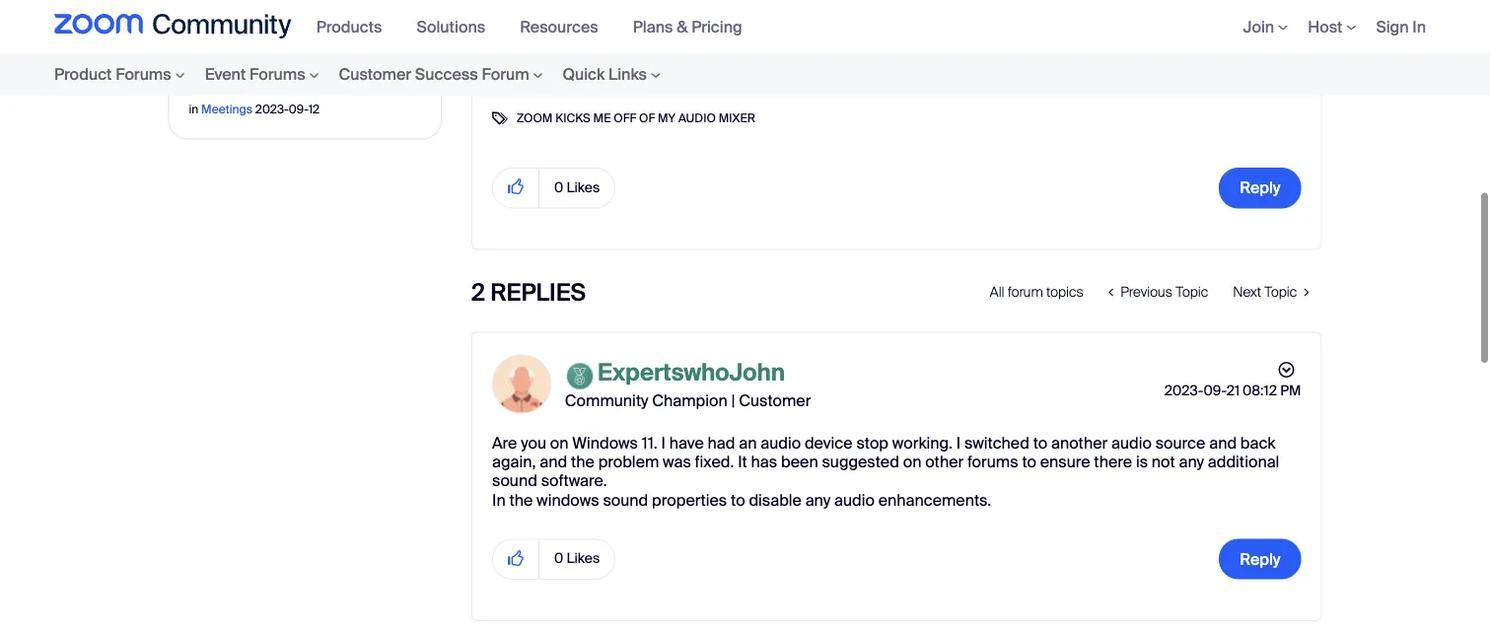 Task type: vqa. For each thing, say whether or not it's contained in the screenshot.
Listener inside by Simon5678 • Listener
no



Task type: locate. For each thing, give the bounding box(es) containing it.
i right working.
[[956, 433, 961, 453]]

0 vertical spatial 0
[[554, 178, 563, 196]]

the
[[571, 452, 595, 472], [509, 489, 533, 510]]

customer down products link
[[339, 64, 411, 85]]

1 vertical spatial meetings
[[201, 101, 252, 116]]

0 horizontal spatial topic
[[1176, 283, 1208, 301]]

fixed.
[[695, 452, 734, 472]]

forums for product forums
[[116, 64, 171, 85]]

in down can't
[[189, 101, 198, 116]]

customer inside 'link'
[[339, 64, 411, 85]]

0 vertical spatial the
[[571, 452, 595, 472]]

1 in from the top
[[189, 17, 198, 32]]

0 likes for 2nd reply link from the bottom
[[554, 178, 600, 196]]

0 vertical spatial customer
[[339, 64, 411, 85]]

meetings up the 'event'
[[201, 17, 252, 32]]

11.
[[642, 433, 658, 453]]

windows
[[537, 489, 599, 510]]

event forums link
[[195, 53, 329, 96]]

and
[[1209, 433, 1237, 453], [540, 452, 567, 472]]

enhancements.
[[878, 489, 991, 510]]

the down "again,"
[[509, 489, 533, 510]]

1 horizontal spatial and
[[1209, 433, 1237, 453]]

1 vertical spatial 2023-
[[255, 101, 289, 116]]

1 vertical spatial 09-
[[1204, 382, 1227, 400]]

0 vertical spatial meetings
[[201, 17, 252, 32]]

2 meetings from the top
[[201, 101, 252, 116]]

1 vertical spatial reply
[[1240, 549, 1281, 570]]

success
[[415, 64, 478, 85]]

1 horizontal spatial any
[[1179, 452, 1204, 472]]

topic inside previous topic "link"
[[1176, 283, 1208, 301]]

community champion | customer image
[[565, 362, 595, 391]]

0 horizontal spatial i
[[661, 433, 666, 453]]

off
[[614, 110, 636, 125]]

1 forums from the left
[[116, 64, 171, 85]]

products link
[[316, 16, 397, 37]]

09- left 08:12
[[1204, 382, 1227, 400]]

reply link
[[1219, 168, 1301, 208], [1219, 539, 1301, 580]]

topic inside next topic link
[[1265, 283, 1297, 301]]

0 vertical spatial reply link
[[1219, 168, 1301, 208]]

in up can't
[[189, 17, 198, 32]]

and left back
[[1209, 433, 1237, 453]]

1 vertical spatial the
[[509, 489, 533, 510]]

10
[[305, 17, 317, 32]]

2 2023- from the top
[[255, 101, 289, 116]]

0 vertical spatial in
[[1413, 16, 1426, 37]]

pm
[[1280, 382, 1301, 400]]

previous
[[1121, 283, 1173, 301]]

the up the windows
[[571, 452, 595, 472]]

09- down can't adjust meeting volume link
[[289, 101, 308, 116]]

meetings link for 2023-09-12
[[201, 101, 252, 116]]

likes
[[567, 178, 600, 196], [567, 549, 600, 568]]

1 vertical spatial 0 likes
[[554, 549, 600, 568]]

forum
[[482, 64, 529, 85]]

in down "again,"
[[492, 489, 506, 510]]

0 vertical spatial reply
[[1240, 178, 1281, 198]]

previous topic link
[[1096, 274, 1221, 311]]

1 likes from the top
[[567, 178, 600, 196]]

0 for second reply link from the top
[[554, 549, 563, 568]]

audio right an
[[761, 433, 801, 453]]

event
[[205, 64, 246, 85]]

sound down problem
[[603, 489, 648, 510]]

audio down suggested
[[834, 489, 875, 510]]

next topic link
[[1220, 274, 1322, 311]]

1 vertical spatial customer
[[739, 390, 811, 411]]

0 likes
[[554, 178, 600, 196], [554, 549, 600, 568]]

‎2023-
[[1165, 382, 1204, 400]]

reply
[[1240, 178, 1281, 198], [1240, 549, 1281, 570]]

0 vertical spatial meetings link
[[201, 17, 252, 32]]

previous topic
[[1121, 283, 1208, 301]]

12
[[308, 101, 320, 116]]

1 vertical spatial likes
[[567, 549, 600, 568]]

topics:
[[492, 57, 544, 78]]

meetings link
[[201, 17, 252, 32], [201, 101, 252, 116]]

1 vertical spatial meetings link
[[201, 101, 252, 116]]

0 horizontal spatial customer
[[339, 64, 411, 85]]

meetings inside can't adjust meeting volume in meetings 2023-09-12
[[201, 101, 252, 116]]

working.
[[892, 433, 953, 453]]

2023- down can't adjust meeting volume link
[[255, 101, 289, 116]]

sound
[[492, 471, 537, 491], [603, 489, 648, 510]]

menu bar
[[306, 0, 767, 53], [1214, 0, 1436, 53], [15, 53, 710, 96]]

0 vertical spatial in
[[189, 17, 198, 32]]

meetings link down can't
[[201, 101, 252, 116]]

had
[[708, 433, 735, 453]]

1 vertical spatial 0
[[554, 549, 563, 568]]

1 horizontal spatial topic
[[1265, 283, 1297, 301]]

0 likes down the windows
[[554, 549, 600, 568]]

1 0 from the top
[[554, 178, 563, 196]]

0 down the windows
[[554, 549, 563, 568]]

topic
[[1176, 283, 1208, 301], [1265, 283, 1297, 301]]

2 meetings link from the top
[[201, 101, 252, 116]]

0 horizontal spatial 09-
[[289, 101, 308, 116]]

1 horizontal spatial in
[[1413, 16, 1426, 37]]

audio left source
[[1111, 433, 1152, 453]]

2 0 likes from the top
[[554, 549, 600, 568]]

1 horizontal spatial audio
[[834, 489, 875, 510]]

1 vertical spatial reply link
[[1219, 539, 1301, 580]]

2 reply from the top
[[1240, 549, 1281, 570]]

all forum topics link
[[977, 274, 1097, 311]]

1 meetings link from the top
[[201, 17, 252, 32]]

topic right previous
[[1176, 283, 1208, 301]]

meetings down can't
[[201, 101, 252, 116]]

1 0 likes from the top
[[554, 178, 600, 196]]

on left other at the right bottom of page
[[903, 452, 922, 472]]

customer success forum link
[[329, 53, 553, 96]]

2 topic from the left
[[1265, 283, 1297, 301]]

in inside are you on windows 11. i have had an audio device stop working. i switched to another audio source and back again, and the problem was fixed. it has been suggested on other forums to ensure there is not any additional sound software. in the windows sound properties to disable any audio enhancements.
[[492, 489, 506, 510]]

2 0 from the top
[[554, 549, 563, 568]]

in
[[189, 17, 198, 32], [189, 101, 198, 116]]

customer success forum
[[339, 64, 529, 85]]

0 likes down kicks
[[554, 178, 600, 196]]

there
[[1094, 452, 1132, 472]]

quick
[[563, 64, 605, 85]]

2023- left 10
[[255, 17, 288, 32]]

zoom
[[517, 110, 553, 125]]

kicks
[[556, 110, 590, 125]]

any
[[1179, 452, 1204, 472], [805, 489, 831, 510]]

2 in from the top
[[189, 101, 198, 116]]

0 horizontal spatial audio
[[761, 433, 801, 453]]

menu bar containing product forums
[[15, 53, 710, 96]]

1 horizontal spatial on
[[903, 452, 922, 472]]

1 2023- from the top
[[255, 17, 288, 32]]

to left ensure
[[1022, 452, 1036, 472]]

0 horizontal spatial forums
[[116, 64, 171, 85]]

you
[[521, 433, 546, 453]]

i right 11. at the left of page
[[661, 433, 666, 453]]

in right sign
[[1413, 16, 1426, 37]]

2 forums from the left
[[250, 64, 305, 85]]

1 topic from the left
[[1176, 283, 1208, 301]]

1 vertical spatial in
[[492, 489, 506, 510]]

reply for 2nd reply link from the bottom
[[1240, 178, 1281, 198]]

1 horizontal spatial i
[[956, 433, 961, 453]]

0 vertical spatial 09-
[[289, 101, 308, 116]]

meetings link up the 'event'
[[201, 17, 252, 32]]

expertswhojohn link
[[598, 357, 785, 388]]

replies
[[490, 278, 586, 308]]

1 horizontal spatial forums
[[250, 64, 305, 85]]

product forums link
[[54, 53, 195, 96]]

‎2023-09-21 08:12 pm
[[1165, 382, 1301, 400]]

list
[[492, 55, 1301, 83]]

topic right the next
[[1265, 283, 1297, 301]]

0
[[554, 178, 563, 196], [554, 549, 563, 568]]

0 vertical spatial likes
[[567, 178, 600, 196]]

any right not at the right of the page
[[1179, 452, 1204, 472]]

to
[[1033, 433, 1048, 453], [1022, 452, 1036, 472], [731, 489, 745, 510]]

sound down are
[[492, 471, 537, 491]]

0 for 2nd reply link from the bottom
[[554, 178, 563, 196]]

audio
[[678, 110, 716, 125]]

has
[[751, 452, 777, 472]]

topics: audio
[[492, 57, 595, 79]]

can't
[[189, 75, 226, 96]]

forum
[[1008, 283, 1043, 301]]

champion
[[652, 390, 727, 411]]

2 likes from the top
[[567, 549, 600, 568]]

0 down kicks
[[554, 178, 563, 196]]

forums for event forums
[[250, 64, 305, 85]]

not
[[1152, 452, 1175, 472]]

0 vertical spatial 0 likes
[[554, 178, 600, 196]]

menu bar containing join
[[1214, 0, 1436, 53]]

suggested
[[822, 452, 899, 472]]

to left disable
[[731, 489, 745, 510]]

1 vertical spatial any
[[805, 489, 831, 510]]

customer right the |
[[739, 390, 811, 411]]

likes down kicks
[[567, 178, 600, 196]]

likes down the windows
[[567, 549, 600, 568]]

0 vertical spatial 2023-
[[255, 17, 288, 32]]

audio
[[761, 433, 801, 453], [1111, 433, 1152, 453], [834, 489, 875, 510]]

1 reply from the top
[[1240, 178, 1281, 198]]

1 reply link from the top
[[1219, 168, 1301, 208]]

on right you
[[550, 433, 569, 453]]

adjust
[[230, 75, 274, 96]]

menu bar containing products
[[306, 0, 767, 53]]

i
[[661, 433, 666, 453], [956, 433, 961, 453]]

1 horizontal spatial 09-
[[1204, 382, 1227, 400]]

expertswhojohn
[[598, 357, 785, 388]]

on
[[550, 433, 569, 453], [903, 452, 922, 472]]

and right "again,"
[[540, 452, 567, 472]]

in meetings 2023-10-10
[[189, 17, 317, 32]]

additional
[[1208, 452, 1279, 472]]

0 horizontal spatial in
[[492, 489, 506, 510]]

1 vertical spatial in
[[189, 101, 198, 116]]

links
[[609, 64, 647, 85]]

list containing topics:
[[492, 55, 1301, 83]]

0 horizontal spatial and
[[540, 452, 567, 472]]

next
[[1233, 283, 1261, 301]]

any down been
[[805, 489, 831, 510]]

forums
[[116, 64, 171, 85], [250, 64, 305, 85]]

forums
[[967, 452, 1018, 472]]

2023-
[[255, 17, 288, 32], [255, 101, 289, 116]]



Task type: describe. For each thing, give the bounding box(es) containing it.
meetings link for 2023-10-10
[[201, 17, 252, 32]]

1 i from the left
[[661, 433, 666, 453]]

join
[[1243, 16, 1274, 37]]

likes for second reply link from the top
[[567, 549, 600, 568]]

resources link
[[520, 16, 613, 37]]

host
[[1308, 16, 1343, 37]]

topics
[[1046, 283, 1084, 301]]

plans & pricing
[[633, 16, 742, 37]]

audio
[[552, 58, 595, 79]]

1 horizontal spatial sound
[[603, 489, 648, 510]]

|
[[731, 390, 735, 411]]

join link
[[1243, 16, 1288, 37]]

10-
[[288, 17, 305, 32]]

sign in link
[[1376, 16, 1426, 37]]

host link
[[1308, 16, 1356, 37]]

resources
[[520, 16, 598, 37]]

audio link
[[552, 55, 595, 83]]

again,
[[492, 452, 536, 472]]

0 horizontal spatial sound
[[492, 471, 537, 491]]

problem
[[598, 452, 659, 472]]

meeting
[[278, 75, 338, 96]]

1 horizontal spatial customer
[[739, 390, 811, 411]]

community champion | customer
[[565, 390, 811, 411]]

2 replies
[[471, 278, 586, 308]]

are you on windows 11. i have had an audio device stop working. i switched to another audio source and back again, and the problem was fixed. it has been suggested on other forums to ensure there is not any additional sound software. in the windows sound properties to disable any audio enhancements.
[[492, 433, 1279, 510]]

disable
[[749, 489, 802, 510]]

zoom kicks me off of my audio mixer link
[[517, 110, 755, 125]]

software.
[[541, 471, 607, 491]]

0 horizontal spatial any
[[805, 489, 831, 510]]

0 vertical spatial any
[[1179, 452, 1204, 472]]

21
[[1227, 382, 1240, 400]]

product forums
[[54, 64, 171, 85]]

me
[[593, 110, 611, 125]]

sign in
[[1376, 16, 1426, 37]]

2 i from the left
[[956, 433, 961, 453]]

quick links
[[563, 64, 647, 85]]

topic for next topic
[[1265, 283, 1297, 301]]

it
[[738, 452, 747, 472]]

community.title image
[[54, 14, 292, 39]]

2 horizontal spatial audio
[[1111, 433, 1152, 453]]

next topic
[[1233, 283, 1297, 301]]

can't adjust meeting volume link
[[189, 75, 395, 96]]

0 horizontal spatial on
[[550, 433, 569, 453]]

can't adjust meeting volume in meetings 2023-09-12
[[189, 75, 395, 116]]

ensure
[[1040, 452, 1090, 472]]

are
[[492, 433, 517, 453]]

1 horizontal spatial the
[[571, 452, 595, 472]]

event forums
[[205, 64, 305, 85]]

solutions link
[[417, 16, 500, 37]]

stop
[[856, 433, 889, 453]]

back
[[1241, 433, 1276, 453]]

08:12
[[1243, 382, 1277, 400]]

properties
[[652, 489, 727, 510]]

topic for previous topic
[[1176, 283, 1208, 301]]

expertswhojohn image
[[492, 355, 551, 414]]

1 meetings from the top
[[201, 17, 252, 32]]

an
[[739, 433, 757, 453]]

reply for second reply link from the top
[[1240, 549, 1281, 570]]

zoom kicks me off of my audio mixer
[[517, 110, 755, 125]]

switched
[[964, 433, 1030, 453]]

all forum topics
[[990, 283, 1084, 301]]

volume
[[342, 75, 395, 96]]

2 reply link from the top
[[1219, 539, 1301, 580]]

mixer
[[719, 110, 755, 125]]

plans & pricing link
[[633, 16, 757, 37]]

solutions
[[417, 16, 485, 37]]

of
[[639, 110, 655, 125]]

was
[[663, 452, 691, 472]]

is
[[1136, 452, 1148, 472]]

quick links link
[[553, 53, 671, 96]]

to left another
[[1033, 433, 1048, 453]]

likes for 2nd reply link from the bottom
[[567, 178, 600, 196]]

have
[[669, 433, 704, 453]]

0 horizontal spatial the
[[509, 489, 533, 510]]

09- inside can't adjust meeting volume in meetings 2023-09-12
[[289, 101, 308, 116]]

sign
[[1376, 16, 1409, 37]]

2
[[471, 278, 485, 308]]

2023- inside can't adjust meeting volume in meetings 2023-09-12
[[255, 101, 289, 116]]

&
[[677, 16, 688, 37]]

been
[[781, 452, 818, 472]]

community
[[565, 390, 648, 411]]

device
[[805, 433, 853, 453]]

windows
[[572, 433, 638, 453]]

0 likes for second reply link from the top
[[554, 549, 600, 568]]

other
[[925, 452, 964, 472]]

in inside can't adjust meeting volume in meetings 2023-09-12
[[189, 101, 198, 116]]

product
[[54, 64, 112, 85]]



